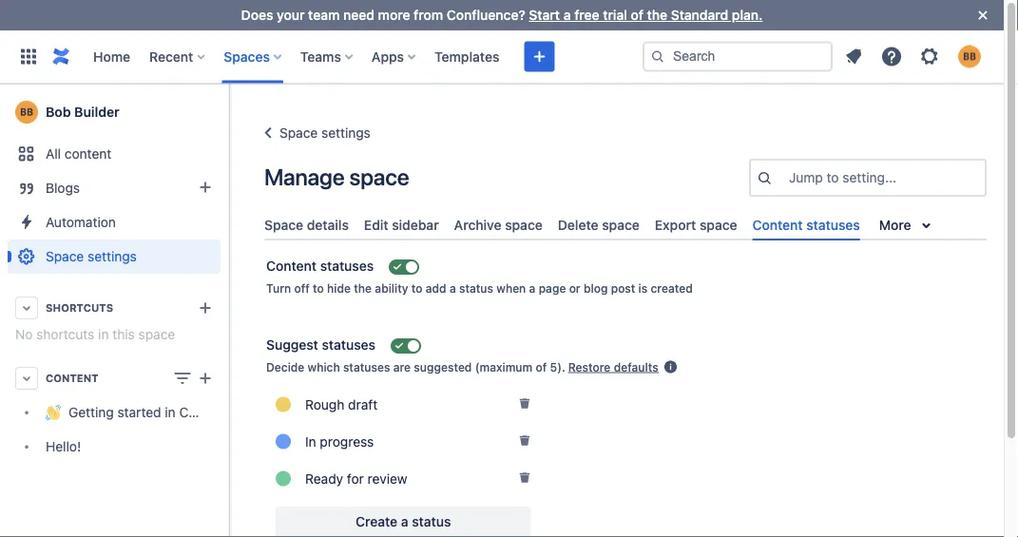 Task type: locate. For each thing, give the bounding box(es) containing it.
settings up manage space
[[321, 125, 371, 141]]

hello! link
[[8, 430, 221, 464]]

apps button
[[366, 41, 423, 72]]

1 vertical spatial remove icon image
[[517, 433, 532, 448]]

in right the started on the left bottom of the page
[[165, 404, 176, 420]]

space settings
[[280, 125, 371, 141], [46, 249, 137, 264]]

need
[[343, 7, 375, 23]]

in inside getting started in confluence link
[[165, 404, 176, 420]]

the right hide
[[354, 282, 372, 295]]

blog
[[584, 282, 608, 295]]

edit sidebar
[[364, 217, 439, 232]]

create a page image
[[194, 367, 217, 390]]

1 vertical spatial in
[[165, 404, 176, 420]]

space right this
[[138, 327, 175, 342]]

to left add
[[411, 282, 423, 295]]

decide
[[266, 361, 305, 374]]

tree
[[8, 395, 249, 464]]

blogs link
[[8, 171, 221, 205]]

from
[[414, 7, 443, 23]]

archive space link
[[447, 209, 550, 241]]

space settings down automation
[[46, 249, 137, 264]]

0 horizontal spatial content statuses
[[266, 258, 374, 274]]

5).
[[550, 361, 565, 374]]

space right archive
[[505, 217, 543, 232]]

of right trial at top right
[[631, 7, 644, 23]]

1 horizontal spatial of
[[631, 7, 644, 23]]

space settings up manage space
[[280, 125, 371, 141]]

of
[[631, 7, 644, 23], [536, 361, 547, 374]]

your profile and preferences image
[[958, 45, 981, 68]]

2 horizontal spatial content
[[753, 217, 803, 232]]

0 vertical spatial content statuses
[[753, 217, 860, 232]]

statuses
[[806, 217, 860, 232], [320, 258, 374, 274], [322, 337, 376, 353], [343, 361, 390, 374]]

space
[[280, 125, 318, 141], [264, 217, 303, 232], [46, 249, 84, 264]]

all
[[46, 146, 61, 162]]

space for manage space
[[349, 164, 409, 190]]

space up manage
[[280, 125, 318, 141]]

settings down automation link
[[88, 249, 137, 264]]

does
[[241, 7, 273, 23]]

ability
[[375, 282, 408, 295]]

space left details
[[264, 217, 303, 232]]

archive
[[454, 217, 502, 232]]

2 horizontal spatial to
[[827, 170, 839, 185]]

start
[[529, 7, 560, 23]]

content statuses up off
[[266, 258, 374, 274]]

recent
[[149, 48, 193, 64]]

statuses down "jump to setting..."
[[806, 217, 860, 232]]

0 vertical spatial of
[[631, 7, 644, 23]]

a inside popup button
[[401, 514, 408, 530]]

to right off
[[313, 282, 324, 295]]

1 vertical spatial space
[[264, 217, 303, 232]]

1 horizontal spatial the
[[647, 7, 667, 23]]

0 vertical spatial remove icon image
[[517, 396, 532, 411]]

2 vertical spatial space
[[46, 249, 84, 264]]

home link
[[87, 41, 136, 72]]

blogs
[[46, 180, 80, 196]]

1 vertical spatial space settings
[[46, 249, 137, 264]]

teams button
[[295, 41, 360, 72]]

0 vertical spatial the
[[647, 7, 667, 23]]

1 vertical spatial status
[[412, 514, 451, 530]]

space right export
[[700, 217, 737, 232]]

1 remove icon image from the top
[[517, 396, 532, 411]]

3 remove icon image from the top
[[517, 470, 532, 486]]

1 horizontal spatial content
[[266, 258, 317, 274]]

export
[[655, 217, 696, 232]]

space down automation
[[46, 249, 84, 264]]

0 vertical spatial space
[[280, 125, 318, 141]]

create a status button
[[276, 507, 531, 537]]

the up search icon
[[647, 7, 667, 23]]

status right create
[[412, 514, 451, 530]]

of left 5).
[[536, 361, 547, 374]]

confluence image
[[49, 45, 72, 68], [49, 45, 72, 68]]

settings icon image
[[918, 45, 941, 68]]

details
[[307, 217, 349, 232]]

banner
[[0, 30, 1004, 84]]

status
[[459, 282, 493, 295], [412, 514, 451, 530]]

no
[[15, 327, 33, 342]]

content inside content statuses link
[[753, 217, 803, 232]]

all content link
[[8, 137, 221, 171]]

tree inside space 'element'
[[8, 395, 249, 464]]

remove icon image for in progress
[[517, 433, 532, 448]]

0 horizontal spatial in
[[98, 327, 109, 342]]

space settings link up manage
[[257, 122, 371, 145]]

0 horizontal spatial content
[[46, 372, 98, 385]]

0 horizontal spatial settings
[[88, 249, 137, 264]]

space settings link down automation
[[8, 240, 221, 274]]

which
[[308, 361, 340, 374]]

space inside 'element'
[[138, 327, 175, 342]]

confluence?
[[447, 7, 525, 23]]

content down search settings text field in the right top of the page
[[753, 217, 803, 232]]

tab list
[[257, 209, 994, 241]]

getting started in confluence link
[[8, 395, 249, 430]]

1 horizontal spatial to
[[411, 282, 423, 295]]

0 vertical spatial content
[[753, 217, 803, 232]]

a right create
[[401, 514, 408, 530]]

1 vertical spatial space settings link
[[8, 240, 221, 274]]

decide which statuses are suggested (maximum of 5). restore defaults
[[266, 361, 659, 374]]

statuses up which
[[322, 337, 376, 353]]

1 vertical spatial content statuses
[[266, 258, 374, 274]]

status left when
[[459, 282, 493, 295]]

to right jump
[[827, 170, 839, 185]]

manage space
[[264, 164, 409, 190]]

started
[[117, 404, 161, 420]]

tree containing getting started in confluence
[[8, 395, 249, 464]]

export space link
[[647, 209, 745, 241]]

create
[[356, 514, 398, 530]]

this
[[112, 327, 135, 342]]

banner containing home
[[0, 30, 1004, 84]]

close image
[[972, 4, 994, 27]]

delete
[[558, 217, 599, 232]]

content statuses
[[753, 217, 860, 232], [266, 258, 374, 274]]

space settings link
[[257, 122, 371, 145], [8, 240, 221, 274]]

0 vertical spatial in
[[98, 327, 109, 342]]

content statuses down jump
[[753, 217, 860, 232]]

space settings inside space 'element'
[[46, 249, 137, 264]]

appswitcher icon image
[[17, 45, 40, 68]]

a
[[564, 7, 571, 23], [450, 282, 456, 295], [529, 282, 536, 295], [401, 514, 408, 530]]

space up edit
[[349, 164, 409, 190]]

jump
[[789, 170, 823, 185]]

content up off
[[266, 258, 317, 274]]

Search field
[[643, 41, 833, 72]]

Search settings text field
[[789, 168, 793, 187]]

progress
[[320, 434, 374, 449]]

add
[[426, 282, 447, 295]]

content up getting
[[46, 372, 98, 385]]

2 vertical spatial content
[[46, 372, 98, 385]]

more
[[378, 7, 410, 23]]

0 horizontal spatial space settings link
[[8, 240, 221, 274]]

0 vertical spatial settings
[[321, 125, 371, 141]]

edit sidebar link
[[356, 209, 447, 241]]

(maximum
[[475, 361, 533, 374]]

space for archive space
[[505, 217, 543, 232]]

shortcuts button
[[8, 291, 221, 325]]

space right delete
[[602, 217, 640, 232]]

spaces button
[[218, 41, 289, 72]]

content statuses inside tab list
[[753, 217, 860, 232]]

space element
[[0, 84, 249, 537]]

0 horizontal spatial the
[[354, 282, 372, 295]]

0 vertical spatial status
[[459, 282, 493, 295]]

1 vertical spatial of
[[536, 361, 547, 374]]

in left this
[[98, 327, 109, 342]]

1 vertical spatial settings
[[88, 249, 137, 264]]

1 horizontal spatial in
[[165, 404, 176, 420]]

statuses left are
[[343, 361, 390, 374]]

2 vertical spatial remove icon image
[[517, 470, 532, 486]]

1 horizontal spatial content statuses
[[753, 217, 860, 232]]

the
[[647, 7, 667, 23], [354, 282, 372, 295]]

1 horizontal spatial settings
[[321, 125, 371, 141]]

1 horizontal spatial space settings
[[280, 125, 371, 141]]

suggest statuses
[[266, 337, 376, 353]]

automation
[[46, 214, 116, 230]]

remove icon image
[[517, 396, 532, 411], [517, 433, 532, 448], [517, 470, 532, 486]]

more
[[879, 217, 911, 233]]

2 remove icon image from the top
[[517, 433, 532, 448]]

content inside content dropdown button
[[46, 372, 98, 385]]

getting started in confluence
[[68, 404, 249, 420]]

defaults
[[614, 361, 659, 374]]

automation link
[[8, 205, 221, 240]]

does your team need more from confluence? start a free trial of the standard plan.
[[241, 7, 763, 23]]

remove icon image for ready for review
[[517, 470, 532, 486]]

create a blog image
[[194, 176, 217, 199]]

shortcuts
[[46, 302, 113, 314]]

0 horizontal spatial status
[[412, 514, 451, 530]]

0 horizontal spatial space settings
[[46, 249, 137, 264]]

space details link
[[257, 209, 356, 241]]

1 horizontal spatial space settings link
[[257, 122, 371, 145]]



Task type: vqa. For each thing, say whether or not it's contained in the screenshot.
Further
no



Task type: describe. For each thing, give the bounding box(es) containing it.
draft
[[348, 397, 378, 412]]

start a free trial of the standard plan. link
[[529, 7, 763, 23]]

1 horizontal spatial status
[[459, 282, 493, 295]]

0 horizontal spatial of
[[536, 361, 547, 374]]

trial
[[603, 7, 627, 23]]

status inside popup button
[[412, 514, 451, 530]]

plan.
[[732, 7, 763, 23]]

in
[[305, 434, 316, 449]]

standard
[[671, 7, 728, 23]]

created
[[651, 282, 693, 295]]

sidebar
[[392, 217, 439, 232]]

all content
[[46, 146, 112, 162]]

archive space
[[454, 217, 543, 232]]

edit
[[364, 217, 388, 232]]

team
[[308, 7, 340, 23]]

a left 'page' at the bottom right
[[529, 282, 536, 295]]

settings inside space 'element'
[[88, 249, 137, 264]]

hello!
[[46, 439, 81, 454]]

rough draft
[[305, 397, 378, 412]]

off
[[294, 282, 310, 295]]

create a status
[[356, 514, 451, 530]]

info icon image
[[663, 360, 678, 375]]

page
[[539, 282, 566, 295]]

space inside 'space details' link
[[264, 217, 303, 232]]

space details
[[264, 217, 349, 232]]

bob builder link
[[8, 93, 221, 131]]

confluence
[[179, 404, 249, 420]]

space for export space
[[700, 217, 737, 232]]

home
[[93, 48, 130, 64]]

your
[[277, 7, 305, 23]]

content statuses link
[[745, 209, 868, 241]]

ready
[[305, 471, 343, 486]]

help icon image
[[880, 45, 903, 68]]

delete space link
[[550, 209, 647, 241]]

in for started
[[165, 404, 176, 420]]

a left free
[[564, 7, 571, 23]]

suggested
[[414, 361, 472, 374]]

post
[[611, 282, 635, 295]]

manage
[[264, 164, 345, 190]]

statuses inside content statuses link
[[806, 217, 860, 232]]

teams
[[300, 48, 341, 64]]

remove icon image for rough draft
[[517, 396, 532, 411]]

content
[[65, 146, 112, 162]]

in progress
[[305, 434, 374, 449]]

1 vertical spatial the
[[354, 282, 372, 295]]

collapse sidebar image
[[207, 93, 249, 131]]

setting...
[[843, 170, 897, 185]]

in for shortcuts
[[98, 327, 109, 342]]

builder
[[74, 104, 120, 120]]

ready for review
[[305, 471, 407, 486]]

restore
[[568, 361, 611, 374]]

jump to setting...
[[789, 170, 897, 185]]

space for delete space
[[602, 217, 640, 232]]

1 vertical spatial content
[[266, 258, 317, 274]]

suggest
[[266, 337, 318, 353]]

content button
[[8, 361, 221, 395]]

more button
[[868, 214, 949, 237]]

turn off to hide the ability to add a status when a page or blog post is created
[[266, 282, 693, 295]]

no shortcuts in this space
[[15, 327, 175, 342]]

tab list containing space details
[[257, 209, 994, 241]]

global element
[[11, 30, 643, 83]]

review
[[368, 471, 407, 486]]

search image
[[650, 49, 666, 64]]

bob
[[46, 104, 71, 120]]

0 vertical spatial space settings
[[280, 125, 371, 141]]

0 vertical spatial space settings link
[[257, 122, 371, 145]]

are
[[393, 361, 411, 374]]

notification icon image
[[842, 45, 865, 68]]

shortcuts
[[36, 327, 94, 342]]

apps
[[372, 48, 404, 64]]

space inside space 'element'
[[46, 249, 84, 264]]

or
[[569, 282, 581, 295]]

templates link
[[429, 41, 505, 72]]

recent button
[[144, 41, 212, 72]]

templates
[[435, 48, 499, 64]]

turn
[[266, 282, 291, 295]]

is
[[639, 282, 648, 295]]

add shortcut image
[[194, 297, 217, 319]]

hide
[[327, 282, 351, 295]]

0 horizontal spatial to
[[313, 282, 324, 295]]

for
[[347, 471, 364, 486]]

getting
[[68, 404, 114, 420]]

delete space
[[558, 217, 640, 232]]

export space
[[655, 217, 737, 232]]

create image
[[528, 45, 551, 68]]

change view image
[[171, 367, 194, 390]]

bob builder
[[46, 104, 120, 120]]

spaces
[[224, 48, 270, 64]]

rough
[[305, 397, 345, 412]]

when
[[497, 282, 526, 295]]

statuses up hide
[[320, 258, 374, 274]]

a right add
[[450, 282, 456, 295]]



